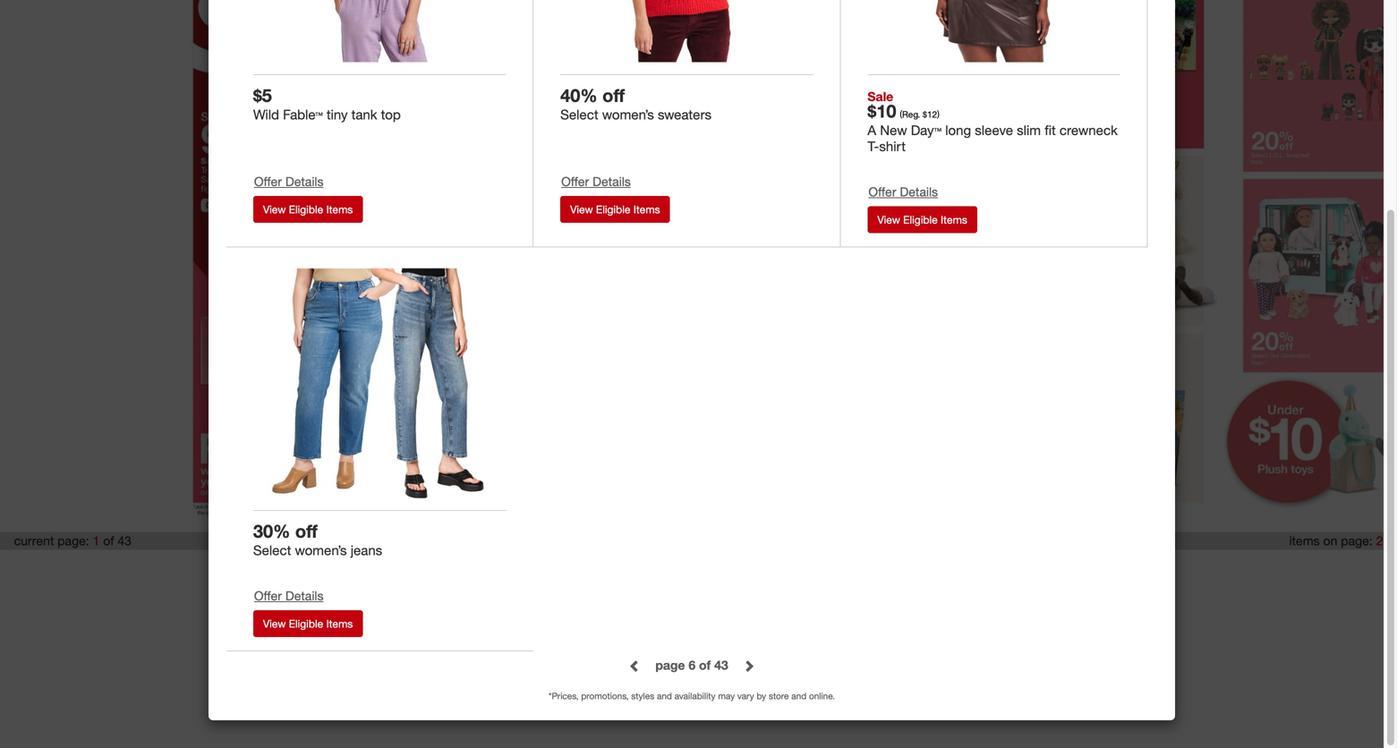 Task type: describe. For each thing, give the bounding box(es) containing it.
(reg.
[[900, 109, 921, 120]]

store
[[769, 691, 789, 702]]

top
[[381, 106, 401, 123]]

view for 40%
[[571, 203, 593, 216]]

chevron right image
[[743, 660, 755, 673]]

eligible for 40%
[[596, 203, 631, 216]]

page 6 of 43 element
[[656, 658, 729, 673]]

30%
[[253, 521, 290, 542]]

items on page: 2
[[1290, 533, 1384, 549]]

current
[[14, 533, 54, 549]]

view eligible items for sale
[[878, 213, 968, 227]]

day™
[[911, 122, 942, 139]]

select women's sweaters image
[[567, 0, 807, 68]]

offer details button for sale
[[868, 181, 945, 207]]

fable™
[[283, 106, 323, 123]]

a new day™ long sleeve slim fit crewneck t-shirt link
[[868, 122, 1121, 155]]

offer details for $5
[[254, 174, 324, 189]]

may
[[719, 691, 735, 702]]

$5 wild fable™ tiny tank top
[[253, 85, 401, 123]]

promotions,
[[582, 691, 629, 702]]

sale
[[868, 89, 894, 104]]

slim
[[1017, 122, 1042, 139]]

crewneck
[[1060, 122, 1118, 139]]

select women's sweaters link
[[561, 106, 814, 123]]

* prices, promotions, styles and availability may vary by store and online.
[[549, 691, 836, 702]]

2 page: from the left
[[1342, 533, 1373, 549]]

items for 40%
[[634, 203, 661, 216]]

items for 30%
[[326, 617, 353, 631]]

sweaters
[[658, 106, 712, 123]]

40% off select women's sweaters
[[561, 85, 712, 123]]

view eligible items for 40%
[[571, 203, 661, 216]]

details for sale
[[900, 184, 939, 200]]

0 vertical spatial 43
[[118, 533, 131, 549]]

$10
[[868, 100, 897, 122]]

offer details button for $5
[[253, 171, 330, 196]]

offer for sale
[[869, 184, 897, 200]]

offer details for sale
[[869, 184, 939, 200]]

items for sale
[[941, 213, 968, 227]]

page 3 image
[[1224, 0, 1398, 523]]

women's for 30% off
[[295, 542, 347, 559]]

view eligible items for 30%
[[263, 617, 353, 631]]

1 page: from the left
[[58, 533, 89, 549]]

details for 30%
[[286, 588, 324, 604]]

t-
[[868, 138, 880, 155]]

sleeve
[[975, 122, 1014, 139]]

jeans
[[351, 542, 383, 559]]

a
[[868, 122, 877, 139]]

40%
[[561, 85, 598, 106]]

page 6 of 43
[[656, 658, 729, 673]]

wild
[[253, 106, 279, 123]]

vary
[[738, 691, 755, 702]]

offer for 40%
[[562, 174, 589, 189]]

availability
[[675, 691, 716, 702]]

$5
[[253, 85, 272, 106]]

$12)
[[923, 109, 940, 120]]

2
[[1377, 533, 1384, 549]]

view for sale
[[878, 213, 901, 227]]

items for $5
[[326, 203, 353, 216]]



Task type: vqa. For each thing, say whether or not it's contained in the screenshot.
bottommost off
yes



Task type: locate. For each thing, give the bounding box(es) containing it.
off for 40% off
[[603, 85, 625, 106]]

page:
[[58, 533, 89, 549], [1342, 533, 1373, 549]]

select for 40%
[[561, 106, 599, 123]]

30% off select women's jeans
[[253, 521, 383, 559]]

and right store
[[792, 691, 807, 702]]

1 horizontal spatial women's
[[602, 106, 654, 123]]

0 vertical spatial off
[[603, 85, 625, 106]]

fit
[[1045, 122, 1057, 139]]

2 and from the left
[[792, 691, 807, 702]]

off
[[603, 85, 625, 106], [295, 521, 318, 542]]

off inside 30% off select women's jeans
[[295, 521, 318, 542]]

view for $5
[[263, 203, 286, 216]]

view for 30%
[[263, 617, 286, 631]]

0 vertical spatial of
[[103, 533, 114, 549]]

1 horizontal spatial of
[[699, 658, 711, 673]]

view eligible items
[[263, 203, 353, 216], [571, 203, 661, 216], [878, 213, 968, 227], [263, 617, 353, 631]]

details down 40% off select women's sweaters
[[593, 174, 631, 189]]

offer details button down 40% off select women's sweaters
[[561, 171, 637, 196]]

offer down 30%
[[254, 588, 282, 604]]

women's inside 40% off select women's sweaters
[[602, 106, 654, 123]]

wild fable™ tiny tank top link
[[253, 106, 506, 123]]

by
[[757, 691, 767, 702]]

women's left jeans
[[295, 542, 347, 559]]

offer details down 40% off select women's sweaters
[[562, 174, 631, 189]]

women's for 40% off
[[602, 106, 654, 123]]

chevron left image
[[629, 660, 642, 673]]

details down 30% off select women's jeans
[[286, 588, 324, 604]]

offer details button down fable™
[[253, 171, 330, 196]]

1 vertical spatial select
[[253, 542, 291, 559]]

select for 30%
[[253, 542, 291, 559]]

on
[[1324, 533, 1338, 549]]

view eligible items for $5
[[263, 203, 353, 216]]

select
[[561, 106, 599, 123], [253, 542, 291, 559]]

0 horizontal spatial of
[[103, 533, 114, 549]]

*
[[549, 691, 552, 702]]

a new day™ long sleeve slim fit crewneck t-shirt image
[[874, 0, 1115, 68]]

offer down the 40%
[[562, 174, 589, 189]]

eligible for sale
[[904, 213, 938, 227]]

6
[[689, 658, 696, 673]]

eligible for $5
[[289, 203, 323, 216]]

select women's jeans link
[[253, 542, 507, 559]]

offer details down fable™
[[254, 174, 324, 189]]

offer details
[[254, 174, 324, 189], [562, 174, 631, 189], [869, 184, 939, 200], [254, 588, 324, 604]]

women's right the 40%
[[602, 106, 654, 123]]

eligible for 30%
[[289, 617, 323, 631]]

43
[[118, 533, 131, 549], [715, 658, 729, 673]]

page
[[656, 658, 685, 673]]

offer details for 40%
[[562, 174, 631, 189]]

offer down the t-
[[869, 184, 897, 200]]

of
[[103, 533, 114, 549], [699, 658, 711, 673]]

page 2 image
[[699, 0, 1224, 523]]

offer details button for 30%
[[253, 586, 330, 611]]

off for 30% off
[[295, 521, 318, 542]]

details
[[286, 174, 324, 189], [593, 174, 631, 189], [900, 184, 939, 200], [286, 588, 324, 604]]

long
[[946, 122, 972, 139]]

details for 40%
[[593, 174, 631, 189]]

0 horizontal spatial page:
[[58, 533, 89, 549]]

0 horizontal spatial and
[[657, 691, 672, 702]]

1 vertical spatial 43
[[715, 658, 729, 673]]

0 vertical spatial select
[[561, 106, 599, 123]]

offer details down 30% off select women's jeans
[[254, 588, 324, 604]]

0 horizontal spatial off
[[295, 521, 318, 542]]

of right 6
[[699, 658, 711, 673]]

of right the 1
[[103, 533, 114, 549]]

offer for 30%
[[254, 588, 282, 604]]

tiny
[[327, 106, 348, 123]]

items
[[326, 203, 353, 216], [634, 203, 661, 216], [941, 213, 968, 227], [326, 617, 353, 631]]

0 horizontal spatial select
[[253, 542, 291, 559]]

styles
[[632, 691, 655, 702]]

and
[[657, 691, 672, 702], [792, 691, 807, 702]]

select inside 40% off select women's sweaters
[[561, 106, 599, 123]]

1 horizontal spatial and
[[792, 691, 807, 702]]

page: left the 1
[[58, 533, 89, 549]]

select inside 30% off select women's jeans
[[253, 542, 291, 559]]

new
[[881, 122, 908, 139]]

offer details button
[[253, 171, 330, 196], [561, 171, 637, 196], [868, 181, 945, 207], [253, 586, 330, 611]]

page: left "2"
[[1342, 533, 1373, 549]]

page 1 image
[[174, 0, 699, 523]]

1
[[93, 533, 100, 549]]

1 horizontal spatial select
[[561, 106, 599, 123]]

0 horizontal spatial 43
[[118, 533, 131, 549]]

view
[[263, 203, 286, 216], [571, 203, 593, 216], [878, 213, 901, 227], [263, 617, 286, 631]]

1 vertical spatial women's
[[295, 542, 347, 559]]

sale $10 (reg. $12) a new day™ long sleeve slim fit crewneck t-shirt
[[868, 89, 1118, 155]]

1 horizontal spatial 43
[[715, 658, 729, 673]]

offer details for 30%
[[254, 588, 324, 604]]

tank
[[352, 106, 377, 123]]

women's inside 30% off select women's jeans
[[295, 542, 347, 559]]

details down fable™
[[286, 174, 324, 189]]

women's
[[602, 106, 654, 123], [295, 542, 347, 559]]

1 and from the left
[[657, 691, 672, 702]]

eligible
[[289, 203, 323, 216], [596, 203, 631, 216], [904, 213, 938, 227], [289, 617, 323, 631]]

off right 30%
[[295, 521, 318, 542]]

details for $5
[[286, 174, 324, 189]]

offer for $5
[[254, 174, 282, 189]]

43 left chevron right "icon"
[[715, 658, 729, 673]]

offer details button down shirt
[[868, 181, 945, 207]]

1 vertical spatial of
[[699, 658, 711, 673]]

offer details button for 40%
[[561, 171, 637, 196]]

offer down wild at the left
[[254, 174, 282, 189]]

offer details button down 30% off select women's jeans
[[253, 586, 330, 611]]

wild fable™ tiny tank top image
[[260, 0, 500, 68]]

offer
[[254, 174, 282, 189], [562, 174, 589, 189], [869, 184, 897, 200], [254, 588, 282, 604]]

and right 'styles'
[[657, 691, 672, 702]]

off inside 40% off select women's sweaters
[[603, 85, 625, 106]]

0 vertical spatial women's
[[602, 106, 654, 123]]

43 right the 1
[[118, 533, 131, 549]]

0 horizontal spatial women's
[[295, 542, 347, 559]]

1 horizontal spatial off
[[603, 85, 625, 106]]

online.
[[810, 691, 836, 702]]

shirt
[[880, 138, 906, 155]]

prices,
[[552, 691, 579, 702]]

1 vertical spatial off
[[295, 521, 318, 542]]

1 horizontal spatial page:
[[1342, 533, 1373, 549]]

offer details down shirt
[[869, 184, 939, 200]]

details down shirt
[[900, 184, 939, 200]]

off right the 40%
[[603, 85, 625, 106]]

current page: 1 of 43
[[14, 533, 131, 549]]

select women's jeans image
[[260, 263, 501, 504]]

items
[[1290, 533, 1321, 549]]



